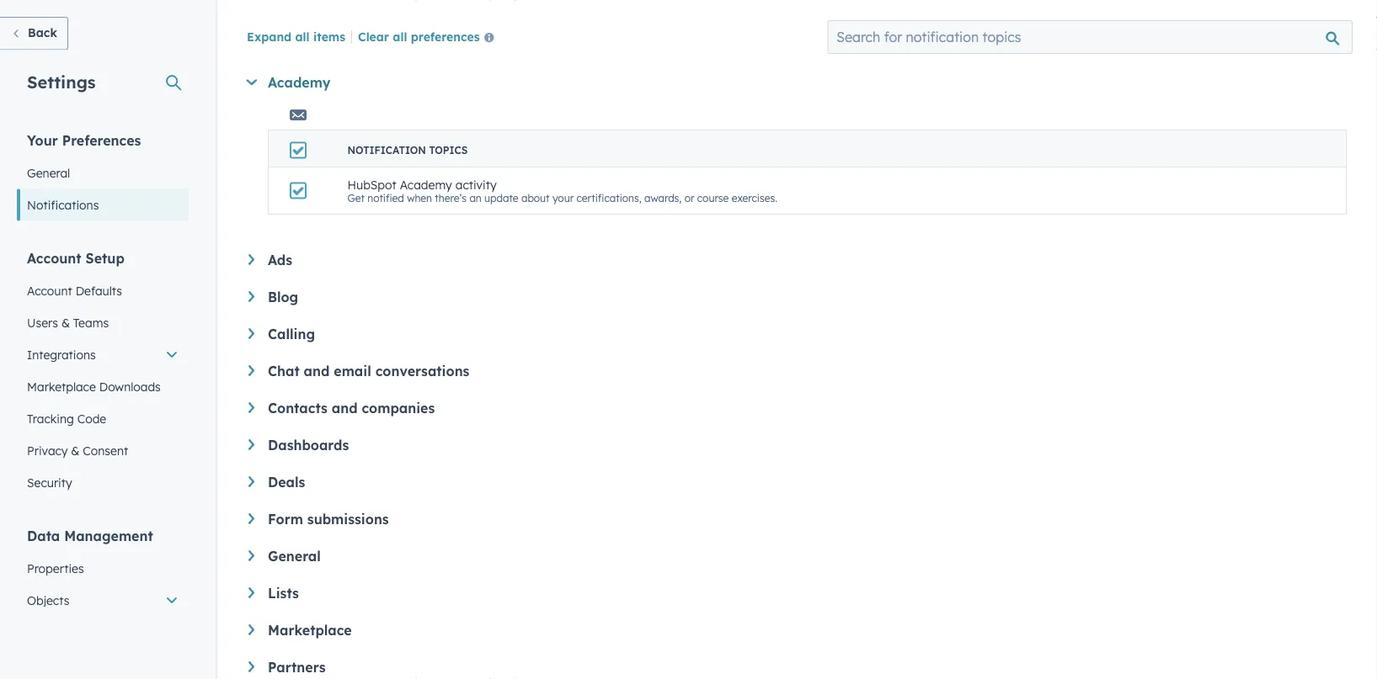Task type: vqa. For each thing, say whether or not it's contained in the screenshot.
1st 'press to sort.' ELEMENT from right
no



Task type: locate. For each thing, give the bounding box(es) containing it.
expand
[[247, 29, 292, 44]]

get
[[347, 192, 365, 205]]

caret image
[[249, 255, 254, 266], [249, 329, 254, 340], [249, 366, 254, 377], [249, 403, 254, 414], [249, 440, 254, 451], [249, 477, 254, 488], [249, 514, 254, 525], [249, 551, 254, 562], [249, 588, 254, 599], [249, 625, 254, 636], [249, 663, 254, 673]]

0 vertical spatial &
[[61, 315, 70, 330]]

and
[[304, 364, 330, 380], [332, 401, 358, 417]]

account up account defaults
[[27, 250, 81, 267]]

all left items
[[295, 29, 310, 44]]

caret image left blog
[[249, 292, 254, 303]]

back
[[28, 25, 57, 40]]

1 horizontal spatial and
[[332, 401, 358, 417]]

deals button
[[249, 475, 1347, 492]]

there's
[[435, 192, 467, 205]]

0 vertical spatial academy
[[268, 75, 331, 91]]

caret image inside marketplace dropdown button
[[249, 625, 254, 636]]

caret image inside general dropdown button
[[249, 551, 254, 562]]

1 vertical spatial marketplace
[[268, 623, 352, 640]]

general down "your"
[[27, 166, 70, 180]]

1 horizontal spatial general
[[268, 549, 321, 566]]

course
[[697, 192, 729, 205]]

0 vertical spatial marketplace
[[27, 380, 96, 394]]

marketplace down "integrations"
[[27, 380, 96, 394]]

0 horizontal spatial general
[[27, 166, 70, 180]]

update
[[484, 192, 519, 205]]

3 caret image from the top
[[249, 366, 254, 377]]

chat
[[268, 364, 300, 380]]

0 horizontal spatial and
[[304, 364, 330, 380]]

5 caret image from the top
[[249, 440, 254, 451]]

1 vertical spatial caret image
[[249, 292, 254, 303]]

form submissions
[[268, 512, 389, 529]]

general down the form on the left of the page
[[268, 549, 321, 566]]

items
[[313, 29, 345, 44]]

1 vertical spatial and
[[332, 401, 358, 417]]

tracking
[[27, 412, 74, 426]]

lists
[[268, 586, 299, 603]]

caret image
[[246, 80, 257, 86], [249, 292, 254, 303]]

academy down notification topics
[[400, 178, 452, 192]]

calling button
[[249, 326, 1347, 343]]

privacy
[[27, 444, 68, 458]]

general
[[27, 166, 70, 180], [268, 549, 321, 566]]

caret image inside academy dropdown button
[[246, 80, 257, 86]]

data management
[[27, 528, 153, 545]]

1 horizontal spatial academy
[[400, 178, 452, 192]]

clear all preferences button
[[358, 28, 501, 48]]

9 caret image from the top
[[249, 588, 254, 599]]

defaults
[[76, 283, 122, 298]]

academy down 'expand all items' button
[[268, 75, 331, 91]]

your
[[27, 132, 58, 149]]

data
[[27, 528, 60, 545]]

caret image for blog
[[249, 292, 254, 303]]

security
[[27, 476, 72, 490]]

and for contacts
[[332, 401, 358, 417]]

account for account setup
[[27, 250, 81, 267]]

back link
[[0, 17, 68, 50]]

0 vertical spatial and
[[304, 364, 330, 380]]

1 horizontal spatial marketplace
[[268, 623, 352, 640]]

contacts and companies button
[[249, 401, 1347, 417]]

caret image inside partners dropdown button
[[249, 663, 254, 673]]

caret image inside chat and email conversations dropdown button
[[249, 366, 254, 377]]

users
[[27, 315, 58, 330]]

caret image for general
[[249, 551, 254, 562]]

marketplace inside "marketplace downloads" link
[[27, 380, 96, 394]]

chat and email conversations
[[268, 364, 470, 380]]

general link
[[17, 157, 189, 189]]

caret image inside ads dropdown button
[[249, 255, 254, 266]]

0 vertical spatial general
[[27, 166, 70, 180]]

integrations button
[[17, 339, 189, 371]]

8 caret image from the top
[[249, 551, 254, 562]]

caret image inside deals 'dropdown button'
[[249, 477, 254, 488]]

0 horizontal spatial marketplace
[[27, 380, 96, 394]]

account
[[27, 250, 81, 267], [27, 283, 72, 298]]

2 account from the top
[[27, 283, 72, 298]]

account up the users in the top of the page
[[27, 283, 72, 298]]

caret image for ads
[[249, 255, 254, 266]]

form submissions button
[[249, 512, 1347, 529]]

1 all from the left
[[295, 29, 310, 44]]

0 horizontal spatial all
[[295, 29, 310, 44]]

&
[[61, 315, 70, 330], [71, 444, 80, 458]]

& right privacy
[[71, 444, 80, 458]]

caret image inside 'dashboards' dropdown button
[[249, 440, 254, 451]]

account defaults
[[27, 283, 122, 298]]

objects button
[[17, 585, 189, 617]]

caret image for marketplace
[[249, 625, 254, 636]]

caret image for partners
[[249, 663, 254, 673]]

and right chat
[[304, 364, 330, 380]]

0 horizontal spatial academy
[[268, 75, 331, 91]]

caret image inside 'lists' dropdown button
[[249, 588, 254, 599]]

all inside button
[[393, 29, 407, 44]]

& right the users in the top of the page
[[61, 315, 70, 330]]

academy button
[[246, 75, 1347, 91]]

caret image down expand
[[246, 80, 257, 86]]

Search for notification topics search field
[[828, 21, 1353, 54]]

1 account from the top
[[27, 250, 81, 267]]

4 caret image from the top
[[249, 403, 254, 414]]

ads button
[[249, 252, 1347, 269]]

setup
[[86, 250, 125, 267]]

6 caret image from the top
[[249, 477, 254, 488]]

account setup element
[[17, 249, 189, 499]]

0 horizontal spatial &
[[61, 315, 70, 330]]

all
[[295, 29, 310, 44], [393, 29, 407, 44]]

2 caret image from the top
[[249, 329, 254, 340]]

1 caret image from the top
[[249, 255, 254, 266]]

notified
[[367, 192, 404, 205]]

account for account defaults
[[27, 283, 72, 298]]

caret image inside contacts and companies dropdown button
[[249, 403, 254, 414]]

hubspot
[[347, 178, 397, 192]]

topics
[[429, 144, 468, 157]]

1 horizontal spatial all
[[393, 29, 407, 44]]

exercises.
[[732, 192, 777, 205]]

users & teams
[[27, 315, 109, 330]]

privacy & consent
[[27, 444, 128, 458]]

all for expand
[[295, 29, 310, 44]]

1 vertical spatial account
[[27, 283, 72, 298]]

marketplace button
[[249, 623, 1347, 640]]

7 caret image from the top
[[249, 514, 254, 525]]

and down email
[[332, 401, 358, 417]]

caret image inside form submissions "dropdown button"
[[249, 514, 254, 525]]

caret image for dashboards
[[249, 440, 254, 451]]

marketplace up partners
[[268, 623, 352, 640]]

downloads
[[99, 380, 161, 394]]

hubspot academy activity get notified when there's an update about your certifications, awards, or course exercises.
[[347, 178, 777, 205]]

marketplace for marketplace
[[268, 623, 352, 640]]

caret image inside blog 'dropdown button'
[[249, 292, 254, 303]]

properties link
[[17, 553, 189, 585]]

dashboards
[[268, 438, 349, 454]]

1 vertical spatial &
[[71, 444, 80, 458]]

11 caret image from the top
[[249, 663, 254, 673]]

submissions
[[307, 512, 389, 529]]

blog button
[[249, 289, 1347, 306]]

tracking code
[[27, 412, 106, 426]]

companies
[[362, 401, 435, 417]]

all right clear
[[393, 29, 407, 44]]

tracking code link
[[17, 403, 189, 435]]

dashboards button
[[249, 438, 1347, 454]]

notifications link
[[17, 189, 189, 221]]

caret image inside calling dropdown button
[[249, 329, 254, 340]]

academy
[[268, 75, 331, 91], [400, 178, 452, 192]]

2 all from the left
[[393, 29, 407, 44]]

objects
[[27, 593, 69, 608]]

0 vertical spatial account
[[27, 250, 81, 267]]

10 caret image from the top
[[249, 625, 254, 636]]

0 vertical spatial caret image
[[246, 80, 257, 86]]

marketplace for marketplace downloads
[[27, 380, 96, 394]]

1 vertical spatial academy
[[400, 178, 452, 192]]

1 horizontal spatial &
[[71, 444, 80, 458]]

marketplace
[[27, 380, 96, 394], [268, 623, 352, 640]]

account defaults link
[[17, 275, 189, 307]]



Task type: describe. For each thing, give the bounding box(es) containing it.
your
[[553, 192, 574, 205]]

properties
[[27, 561, 84, 576]]

clear all preferences
[[358, 29, 480, 44]]

marketplace downloads link
[[17, 371, 189, 403]]

lists button
[[249, 586, 1347, 603]]

caret image for contacts and companies
[[249, 403, 254, 414]]

partners
[[268, 660, 326, 677]]

ads
[[268, 252, 292, 269]]

preferences
[[411, 29, 480, 44]]

1 vertical spatial general
[[268, 549, 321, 566]]

your preferences element
[[17, 131, 189, 221]]

notification
[[347, 144, 426, 157]]

marketplace downloads
[[27, 380, 161, 394]]

integrations
[[27, 347, 96, 362]]

awards,
[[644, 192, 682, 205]]

conversations
[[375, 364, 470, 380]]

caret image for lists
[[249, 588, 254, 599]]

settings
[[27, 71, 96, 92]]

chat and email conversations button
[[249, 364, 1347, 380]]

& for privacy
[[71, 444, 80, 458]]

activity
[[456, 178, 497, 192]]

& for users
[[61, 315, 70, 330]]

certifications,
[[577, 192, 642, 205]]

code
[[77, 412, 106, 426]]

general button
[[249, 549, 1347, 566]]

caret image for calling
[[249, 329, 254, 340]]

teams
[[73, 315, 109, 330]]

preferences
[[62, 132, 141, 149]]

privacy & consent link
[[17, 435, 189, 467]]

expand all items button
[[247, 29, 345, 44]]

caret image for deals
[[249, 477, 254, 488]]

contacts and companies
[[268, 401, 435, 417]]

form
[[268, 512, 303, 529]]

notifications
[[27, 198, 99, 212]]

clear
[[358, 29, 389, 44]]

consent
[[83, 444, 128, 458]]

contacts
[[268, 401, 328, 417]]

deals
[[268, 475, 305, 492]]

account setup
[[27, 250, 125, 267]]

your preferences
[[27, 132, 141, 149]]

blog
[[268, 289, 298, 306]]

general inside your preferences element
[[27, 166, 70, 180]]

email
[[334, 364, 371, 380]]

partners button
[[249, 660, 1347, 677]]

expand all items
[[247, 29, 345, 44]]

caret image for chat and email conversations
[[249, 366, 254, 377]]

security link
[[17, 467, 189, 499]]

all for clear
[[393, 29, 407, 44]]

academy inside hubspot academy activity get notified when there's an update about your certifications, awards, or course exercises.
[[400, 178, 452, 192]]

caret image for academy
[[246, 80, 257, 86]]

and for chat
[[304, 364, 330, 380]]

users & teams link
[[17, 307, 189, 339]]

an
[[470, 192, 482, 205]]

management
[[64, 528, 153, 545]]

about
[[521, 192, 550, 205]]

data management element
[[17, 527, 189, 680]]

or
[[685, 192, 695, 205]]

calling
[[268, 326, 315, 343]]

notification topics
[[347, 144, 468, 157]]

when
[[407, 192, 432, 205]]

caret image for form submissions
[[249, 514, 254, 525]]



